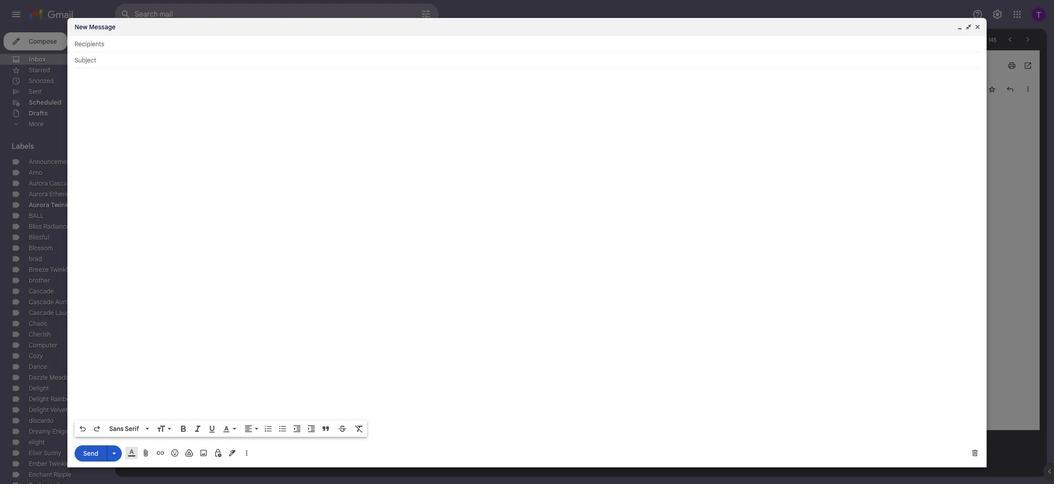 Task type: describe. For each thing, give the bounding box(es) containing it.
1 vertical spatial twinkle
[[50, 266, 71, 274]]

italic ‪(⌘i)‬ image
[[193, 424, 202, 433]]

sans
[[109, 425, 124, 433]]

chaos link
[[29, 320, 47, 328]]

minimize image
[[956, 23, 964, 31]]

of
[[982, 36, 987, 43]]

insert files using drive image
[[185, 449, 194, 458]]

2 vertical spatial twinkle
[[49, 460, 70, 468]]

send
[[83, 449, 98, 457]]

drafts
[[29, 109, 48, 117]]

numbered list ‪(⌘⇧7)‬ image
[[264, 424, 273, 433]]

blissful link
[[29, 233, 49, 241]]

enchant ripple link
[[29, 471, 71, 479]]

cascade laughter link
[[29, 309, 81, 317]]

aurora up ball
[[29, 201, 49, 209]]

aurora down arno
[[29, 179, 48, 187]]

drafts link
[[29, 109, 48, 117]]

Not starred checkbox
[[988, 84, 997, 93]]

compose
[[29, 37, 57, 45]]

sent link
[[29, 88, 42, 96]]

Subject field
[[75, 56, 980, 65]]

scheduled link
[[29, 98, 61, 107]]

discardo link
[[29, 417, 54, 425]]

ethereal
[[49, 190, 73, 198]]

breeze twinkle link
[[29, 266, 71, 274]]

important according to google magic. switch
[[177, 61, 186, 70]]

cherish link
[[29, 330, 51, 338]]

cherish
[[29, 330, 51, 338]]

sans serif
[[109, 425, 139, 433]]

indent more ‪(⌘])‬ image
[[307, 424, 316, 433]]

new message
[[75, 23, 116, 31]]

main menu image
[[11, 9, 22, 20]]

blossom
[[29, 244, 53, 252]]

snoozed
[[29, 77, 54, 85]]

new
[[75, 23, 88, 31]]

cascade down brother
[[29, 287, 54, 295]]

inbox link
[[29, 55, 46, 63]]

aurora up the 'aurora twinkle' link
[[29, 190, 48, 198]]

advanced search options image
[[417, 5, 435, 23]]

dance link
[[29, 363, 47, 371]]

close image
[[974, 23, 982, 31]]

3 delight from the top
[[29, 406, 49, 414]]

cascade down cascade 'link'
[[29, 298, 54, 306]]

computer
[[29, 341, 57, 349]]

announcement arno aurora cascade aurora ethereal aurora twinkle ball bliss radiance blissful blossom brad breeze twinkle brother cascade cascade aurora cascade laughter chaos cherish computer cozy dance dazzle meadow delight delight rainbow delight velvet discardo dreamy enigma elight elixir sunny ember twinkle enchant ripple
[[29, 158, 81, 479]]

of 145
[[981, 36, 997, 43]]

formatting options toolbar
[[75, 421, 367, 437]]

2 delight from the top
[[29, 395, 49, 403]]

laughter
[[55, 309, 81, 317]]

cascade up chaos at the bottom of the page
[[29, 309, 54, 317]]

aurora up laughter
[[55, 298, 74, 306]]

bulleted list ‪(⌘⇧8)‬ image
[[278, 424, 287, 433]]

delight rainbow link
[[29, 395, 75, 403]]

aurora cascade link
[[29, 179, 74, 187]]

attach files image
[[142, 449, 151, 458]]

insert emoji ‪(⌘⇧2)‬ image
[[170, 449, 179, 458]]

undo ‪(⌘z)‬ image
[[78, 424, 87, 433]]

compose button
[[4, 32, 68, 50]]

starred link
[[29, 66, 50, 74]]

strikethrough ‪(⌘⇧x)‬ image
[[338, 424, 347, 433]]

dazzle meadow link
[[29, 374, 74, 382]]

scheduled
[[29, 98, 61, 107]]

scary
[[147, 59, 172, 71]]

arno link
[[29, 169, 43, 177]]

announcement
[[29, 158, 72, 166]]

inbox button
[[189, 62, 206, 70]]

dazzle
[[29, 374, 48, 382]]

elight
[[29, 438, 45, 446]]

elixir sunny link
[[29, 449, 61, 457]]

message
[[89, 23, 116, 31]]

insert link ‪(⌘k)‬ image
[[156, 449, 165, 458]]

meadow
[[49, 374, 74, 382]]

cozy
[[29, 352, 43, 360]]

redo ‪(⌘y)‬ image
[[93, 424, 102, 433]]

more button
[[0, 119, 108, 129]]

brother link
[[29, 276, 50, 285]]

blissful
[[29, 233, 49, 241]]

underline ‪(⌘u)‬ image
[[208, 425, 217, 434]]



Task type: vqa. For each thing, say whether or not it's contained in the screenshot.
SAME
no



Task type: locate. For each thing, give the bounding box(es) containing it.
recipients
[[75, 40, 104, 48]]

arno
[[29, 169, 43, 177]]

labels heading
[[12, 142, 95, 151]]

ember twinkle link
[[29, 460, 70, 468]]

brad
[[29, 255, 42, 263]]

starred snoozed sent scheduled drafts
[[29, 66, 61, 117]]

pop out image
[[965, 23, 973, 31]]

None search field
[[115, 4, 439, 25]]

delight link
[[29, 384, 49, 392]]

discardo
[[29, 417, 54, 425]]

announcement link
[[29, 158, 72, 166]]

delight
[[29, 384, 49, 392], [29, 395, 49, 403], [29, 406, 49, 414]]

sans serif option
[[107, 424, 144, 433]]

145
[[989, 36, 997, 43]]

more
[[29, 120, 43, 128]]

toggle confidential mode image
[[213, 449, 222, 458]]

insert signature image
[[228, 449, 237, 458]]

new message dialog
[[67, 18, 987, 467]]

sunny
[[44, 449, 61, 457]]

0 vertical spatial twinkle
[[51, 201, 74, 209]]

cascade link
[[29, 287, 54, 295]]

aurora
[[29, 179, 48, 187], [29, 190, 48, 198], [29, 201, 49, 209], [55, 298, 74, 306]]

snoozed link
[[29, 77, 54, 85]]

ember
[[29, 460, 47, 468]]

1 vertical spatial delight
[[29, 395, 49, 403]]

ball link
[[29, 212, 44, 220]]

enigma
[[52, 427, 73, 436]]

ball
[[29, 212, 44, 220]]

brother
[[29, 276, 50, 285]]

inbox up starred
[[29, 55, 46, 63]]

delight up discardo
[[29, 406, 49, 414]]

inbox right important according to google magic. switch at top left
[[191, 62, 205, 69]]

labels navigation
[[0, 29, 115, 484]]

2 vertical spatial delight
[[29, 406, 49, 414]]

ripple
[[54, 471, 71, 479]]

1 delight from the top
[[29, 384, 49, 392]]

dreamy enigma link
[[29, 427, 73, 436]]

indent less ‪(⌘[)‬ image
[[293, 424, 302, 433]]

chaos
[[29, 320, 47, 328]]

remove formatting ‪(⌘\)‬ image
[[355, 424, 364, 433]]

enchant
[[29, 471, 52, 479]]

dance
[[29, 363, 47, 371]]

cozy link
[[29, 352, 43, 360]]

brad link
[[29, 255, 42, 263]]

twinkle down ethereal
[[51, 201, 74, 209]]

computer link
[[29, 341, 57, 349]]

blossom link
[[29, 244, 53, 252]]

delight down delight 'link'
[[29, 395, 49, 403]]

elight link
[[29, 438, 45, 446]]

inbox for inbox link
[[29, 55, 46, 63]]

1 horizontal spatial inbox
[[191, 62, 205, 69]]

bliss
[[29, 222, 42, 231]]

0 horizontal spatial inbox
[[29, 55, 46, 63]]

Message Body text field
[[75, 73, 980, 418]]

starred
[[29, 66, 50, 74]]

send button
[[75, 445, 107, 461]]

cascade aurora link
[[29, 298, 74, 306]]

rainbow
[[51, 395, 75, 403]]

delight velvet link
[[29, 406, 68, 414]]

radiance
[[43, 222, 70, 231]]

settings image
[[992, 9, 1003, 20]]

twinkle
[[51, 201, 74, 209], [50, 266, 71, 274], [49, 460, 70, 468]]

inbox inside labels navigation
[[29, 55, 46, 63]]

quote ‪(⌘⇧9)‬ image
[[321, 424, 330, 433]]

insert photo image
[[199, 449, 208, 458]]

search mail image
[[118, 6, 134, 22]]

twinkle up 'ripple'
[[49, 460, 70, 468]]

0 vertical spatial delight
[[29, 384, 49, 392]]

delight down dazzle
[[29, 384, 49, 392]]

serif
[[125, 425, 139, 433]]

more send options image
[[110, 449, 119, 458]]

more options image
[[244, 449, 249, 458]]

elixir
[[29, 449, 42, 457]]

inbox inside button
[[191, 62, 205, 69]]

inbox
[[29, 55, 46, 63], [191, 62, 205, 69]]

aurora ethereal link
[[29, 190, 73, 198]]

breeze
[[29, 266, 49, 274]]

velvet
[[50, 406, 68, 414]]

bold ‪(⌘b)‬ image
[[179, 424, 188, 433]]

discard draft ‪(⌘⇧d)‬ image
[[971, 449, 980, 458]]

labels
[[12, 142, 34, 151]]

twinkle right breeze at the left of page
[[50, 266, 71, 274]]

inbox for the inbox button
[[191, 62, 205, 69]]

cascade
[[49, 179, 74, 187], [29, 287, 54, 295], [29, 298, 54, 306], [29, 309, 54, 317]]

sent
[[29, 88, 42, 96]]

dreamy
[[29, 427, 51, 436]]

aurora twinkle link
[[29, 201, 74, 209]]

bliss radiance link
[[29, 222, 70, 231]]

cascade up ethereal
[[49, 179, 74, 187]]



